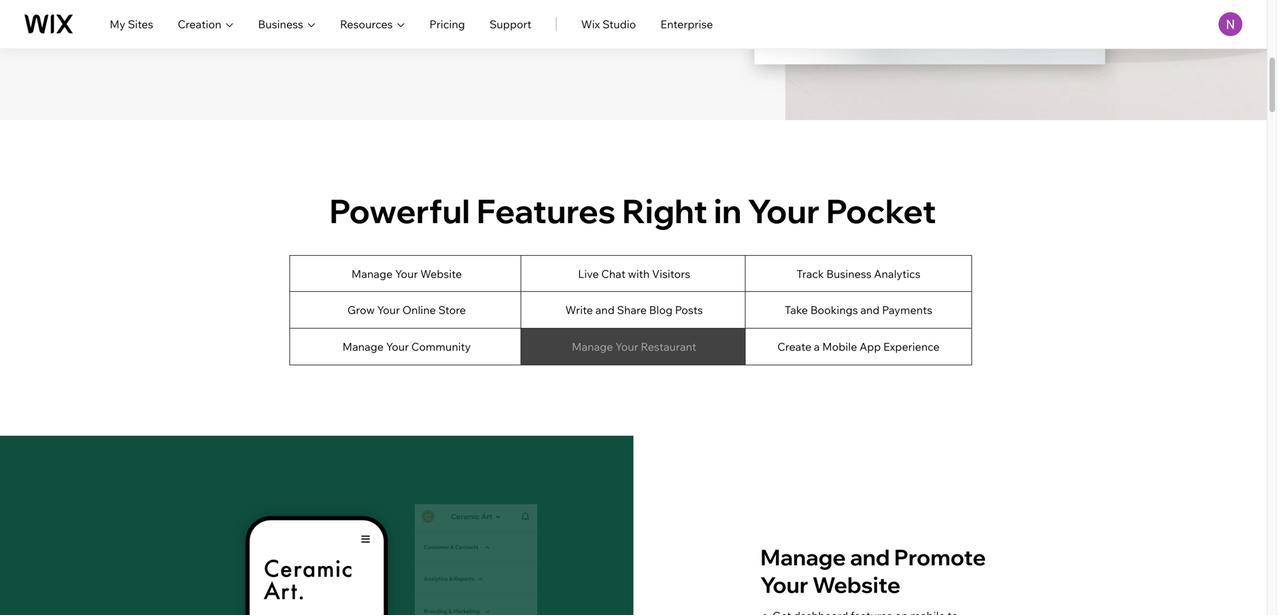Task type: vqa. For each thing, say whether or not it's contained in the screenshot.
users
no



Task type: describe. For each thing, give the bounding box(es) containing it.
features
[[477, 190, 616, 231]]

grow your online store link
[[290, 291, 524, 329]]

grow
[[348, 303, 375, 317]]

wix studio
[[581, 17, 636, 31]]

with
[[628, 267, 650, 281]]

grow your online store
[[348, 303, 466, 317]]

online
[[403, 303, 436, 317]]

manage for manage your website
[[352, 267, 393, 281]]

manage your website link
[[290, 255, 524, 293]]

promote
[[895, 543, 986, 571]]

bookings
[[811, 303, 858, 317]]

app
[[860, 340, 881, 353]]

manage your restaurant link
[[521, 328, 748, 365]]

enterprise link
[[661, 16, 713, 32]]

profile image image
[[1219, 12, 1243, 36]]

download on the app store image
[[254, 143, 356, 218]]

manage for manage your restaurant
[[572, 340, 613, 353]]

resources
[[340, 17, 393, 31]]

your inside manage and promote your website
[[761, 571, 809, 598]]

0 horizontal spatial website
[[421, 267, 462, 281]]

support
[[490, 17, 532, 31]]

marketing tools image
[[415, 501, 537, 615]]

manage your website
[[352, 267, 462, 281]]

powerful features right in your pocket
[[329, 190, 937, 231]]

website inside manage and promote your website
[[813, 571, 901, 598]]

business button
[[258, 16, 316, 32]]

take bookings and payments
[[785, 303, 933, 317]]

manage your restaurant
[[572, 340, 697, 353]]

resources button
[[340, 16, 405, 32]]

1 vertical spatial business
[[827, 267, 872, 281]]

view of the wix owner app showing the marketing tools that allow you to grow your business. image
[[0, 436, 634, 615]]

experience
[[884, 340, 940, 353]]

store
[[439, 303, 466, 317]]

write and share blog posts
[[566, 303, 703, 317]]

track business analytics link
[[745, 255, 973, 293]]

and for write
[[596, 303, 615, 317]]

chat
[[602, 267, 626, 281]]

create a mobile app experience
[[778, 340, 940, 353]]

restaurant
[[641, 340, 697, 353]]

powerful
[[329, 190, 470, 231]]

manage for manage your community
[[343, 340, 384, 353]]

track business analytics
[[797, 267, 921, 281]]

your for manage your website
[[395, 267, 418, 281]]

manage for manage and promote your website
[[761, 543, 846, 571]]

pocket
[[826, 190, 937, 231]]



Task type: locate. For each thing, give the bounding box(es) containing it.
community
[[412, 340, 471, 353]]

posts
[[675, 303, 703, 317]]

0 horizontal spatial business
[[258, 17, 303, 31]]

live chat with visitors
[[578, 267, 691, 281]]

visitors
[[652, 267, 691, 281]]

support link
[[490, 16, 532, 32]]

my sites
[[110, 17, 153, 31]]

write and share blog posts link
[[521, 291, 748, 329]]

enterprise
[[661, 17, 713, 31]]

wix
[[581, 17, 600, 31]]

my sites link
[[110, 16, 153, 32]]

a
[[814, 340, 820, 353]]

live chat with visitors link
[[521, 255, 748, 293]]

your for grow your online store
[[377, 303, 400, 317]]

mobile
[[823, 340, 858, 353]]

your for manage your restaurant
[[616, 340, 639, 353]]

and
[[596, 303, 615, 317], [861, 303, 880, 317], [851, 543, 890, 571]]

sites
[[128, 17, 153, 31]]

manage your community link
[[290, 328, 524, 365]]

my
[[110, 17, 125, 31]]

track
[[797, 267, 824, 281]]

take bookings and payments link
[[745, 291, 973, 329]]

manage your community
[[343, 340, 471, 353]]

manage and promote your website
[[761, 543, 986, 598]]

images of managing online store with the wix owner app image
[[356, 164, 464, 205]]

1 horizontal spatial website
[[813, 571, 901, 598]]

blog
[[649, 303, 673, 317]]

1 horizontal spatial business
[[827, 267, 872, 281]]

take
[[785, 303, 808, 317]]

business inside popup button
[[258, 17, 303, 31]]

business
[[258, 17, 303, 31], [827, 267, 872, 281]]

payments
[[883, 303, 933, 317]]

creation button
[[178, 16, 234, 32]]

manage
[[352, 267, 393, 281], [343, 340, 384, 353], [572, 340, 613, 353], [761, 543, 846, 571]]

1 vertical spatial website
[[813, 571, 901, 598]]

live
[[578, 267, 599, 281]]

pricing link
[[430, 16, 465, 32]]

0 vertical spatial website
[[421, 267, 462, 281]]

write
[[566, 303, 593, 317]]

create
[[778, 340, 812, 353]]

studio
[[603, 17, 636, 31]]

analytics
[[874, 267, 921, 281]]

pricing
[[430, 17, 465, 31]]

creation
[[178, 17, 221, 31]]

website
[[421, 267, 462, 281], [813, 571, 901, 598]]

and inside manage and promote your website
[[851, 543, 890, 571]]

0 vertical spatial business
[[258, 17, 303, 31]]

share
[[617, 303, 647, 317]]

your
[[748, 190, 820, 231], [395, 267, 418, 281], [377, 303, 400, 317], [386, 340, 409, 353], [616, 340, 639, 353], [761, 571, 809, 598]]

in
[[714, 190, 742, 231]]

create a mobile app experience link
[[745, 328, 973, 365]]

manage inside manage and promote your website
[[761, 543, 846, 571]]

and for manage
[[851, 543, 890, 571]]

right
[[622, 190, 708, 231]]

your for manage your community
[[386, 340, 409, 353]]

wix studio link
[[581, 16, 636, 32]]



